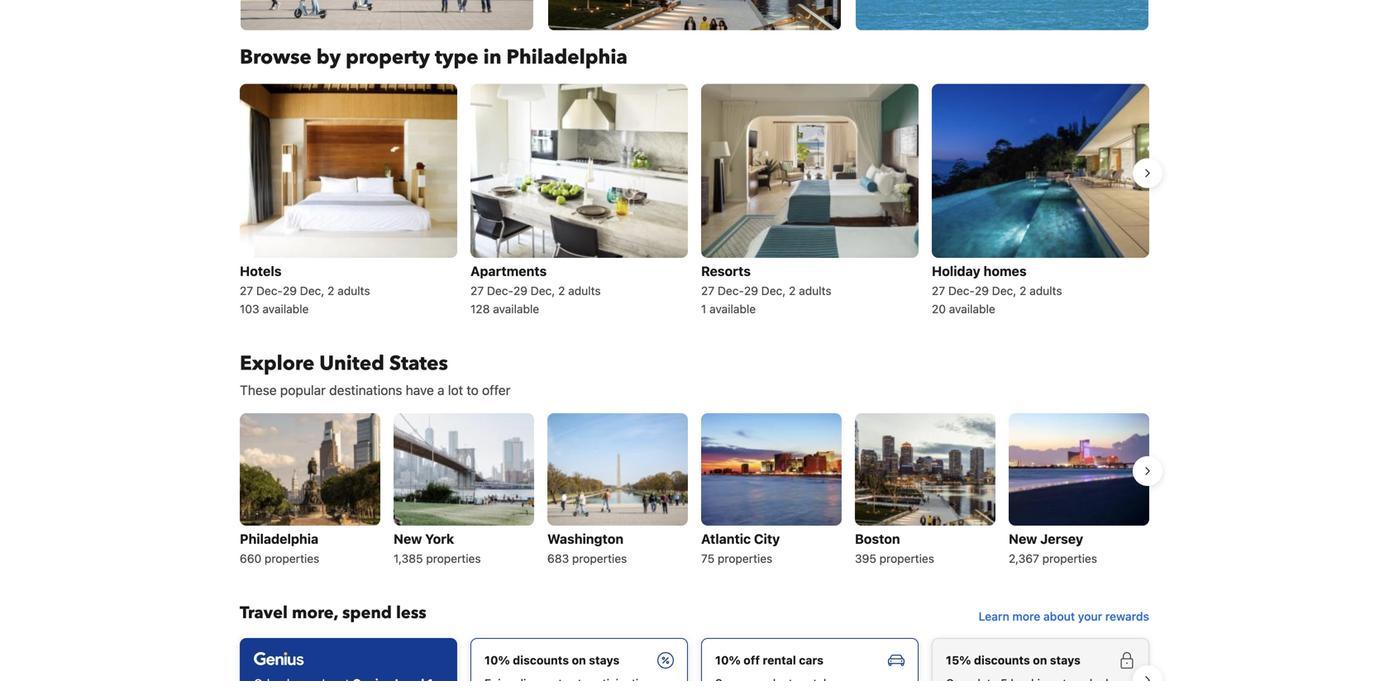 Task type: describe. For each thing, give the bounding box(es) containing it.
spend
[[342, 602, 392, 625]]

adults inside 'holiday homes 27 dec-29 dec, 2 adults 20 available'
[[1030, 284, 1062, 298]]

27 inside 'holiday homes 27 dec-29 dec, 2 adults 20 available'
[[932, 284, 945, 298]]

cars
[[799, 654, 824, 667]]

homes
[[984, 263, 1027, 279]]

dec- inside 'holiday homes 27 dec-29 dec, 2 adults 20 available'
[[948, 284, 975, 298]]

properties inside new york 1,385 properties
[[426, 552, 481, 566]]

york
[[425, 531, 454, 547]]

128
[[471, 302, 490, 316]]

10% for 10% discounts on stays
[[485, 654, 510, 667]]

more
[[1013, 610, 1041, 623]]

395
[[855, 552, 876, 566]]

dec, for apartments
[[531, 284, 555, 298]]

jersey
[[1040, 531, 1083, 547]]

2,367
[[1009, 552, 1039, 566]]

travel
[[240, 602, 288, 625]]

1
[[701, 302, 706, 316]]

browse
[[240, 44, 312, 71]]

available for hotels
[[262, 302, 309, 316]]

10% for 10% off rental cars
[[715, 654, 741, 667]]

adults for hotels
[[338, 284, 370, 298]]

holiday homes 27 dec-29 dec, 2 adults 20 available
[[932, 263, 1062, 316]]

a
[[437, 382, 445, 398]]

region containing hotels
[[227, 77, 1163, 324]]

15% discounts on stays link
[[932, 638, 1149, 681]]

dec, inside 'holiday homes 27 dec-29 dec, 2 adults 20 available'
[[992, 284, 1017, 298]]

popular
[[280, 382, 326, 398]]

properties inside washington 683 properties
[[572, 552, 627, 566]]

your
[[1078, 610, 1102, 623]]

apartments 27 dec-29 dec, 2 adults 128 available
[[471, 263, 601, 316]]

new jersey 2,367 properties
[[1009, 531, 1097, 566]]

rental
[[763, 654, 796, 667]]

lot
[[448, 382, 463, 398]]

property
[[346, 44, 430, 71]]

2 for hotels
[[328, 284, 334, 298]]

type
[[435, 44, 478, 71]]

washington 683 properties
[[547, 531, 627, 566]]

available inside 'holiday homes 27 dec-29 dec, 2 adults 20 available'
[[949, 302, 995, 316]]

75
[[701, 552, 715, 566]]

29 for apartments
[[513, 284, 528, 298]]

boston
[[855, 531, 900, 547]]

learn more about your rewards
[[979, 610, 1149, 623]]

resorts
[[701, 263, 751, 279]]

10% off rental cars link
[[701, 638, 919, 681]]

about
[[1044, 610, 1075, 623]]

region for explore united states
[[227, 407, 1163, 575]]

these
[[240, 382, 277, 398]]

stays for 10% discounts on stays
[[589, 654, 620, 667]]

660
[[240, 552, 261, 566]]

1,385
[[394, 552, 423, 566]]

dec, for resorts
[[761, 284, 786, 298]]

region for travel more, spend less
[[227, 632, 1163, 681]]

on for 10% discounts on stays
[[572, 654, 586, 667]]

apartments
[[471, 263, 547, 279]]

travel more, spend less
[[240, 602, 426, 625]]

in
[[483, 44, 502, 71]]

states
[[389, 350, 448, 377]]

2 for resorts
[[789, 284, 796, 298]]

dec- for resorts
[[718, 284, 744, 298]]



Task type: vqa. For each thing, say whether or not it's contained in the screenshot.
Applied
no



Task type: locate. For each thing, give the bounding box(es) containing it.
new inside the new jersey 2,367 properties
[[1009, 531, 1037, 547]]

15% discounts on stays
[[946, 654, 1081, 667]]

adults for resorts
[[799, 284, 832, 298]]

6 properties from the left
[[1043, 552, 1097, 566]]

resorts 27 dec-29 dec, 2 adults 1 available
[[701, 263, 832, 316]]

2 region from the top
[[227, 407, 1163, 575]]

dec- inside resorts 27 dec-29 dec, 2 adults 1 available
[[718, 284, 744, 298]]

15%
[[946, 654, 971, 667]]

philadelphia right in
[[506, 44, 628, 71]]

29 inside resorts 27 dec-29 dec, 2 adults 1 available
[[744, 284, 758, 298]]

properties
[[265, 552, 319, 566], [426, 552, 481, 566], [572, 552, 627, 566], [718, 552, 773, 566], [880, 552, 934, 566], [1043, 552, 1097, 566]]

dec- for apartments
[[487, 284, 513, 298]]

properties down 'jersey'
[[1043, 552, 1097, 566]]

stays for 15% discounts on stays
[[1050, 654, 1081, 667]]

have
[[406, 382, 434, 398]]

3 adults from the left
[[799, 284, 832, 298]]

0 horizontal spatial philadelphia
[[240, 531, 318, 547]]

27
[[240, 284, 253, 298], [471, 284, 484, 298], [701, 284, 715, 298], [932, 284, 945, 298]]

3 dec- from the left
[[718, 284, 744, 298]]

1 on from the left
[[572, 654, 586, 667]]

0 vertical spatial philadelphia
[[506, 44, 628, 71]]

4 available from the left
[[949, 302, 995, 316]]

on inside 15% discounts on stays link
[[1033, 654, 1047, 667]]

4 adults from the left
[[1030, 284, 1062, 298]]

1 27 from the left
[[240, 284, 253, 298]]

1 horizontal spatial new
[[1009, 531, 1037, 547]]

browse by property type in philadelphia
[[240, 44, 628, 71]]

1 available from the left
[[262, 302, 309, 316]]

2 dec, from the left
[[531, 284, 555, 298]]

adults inside apartments 27 dec-29 dec, 2 adults 128 available
[[568, 284, 601, 298]]

dec- down the hotels
[[256, 284, 283, 298]]

holiday
[[932, 263, 981, 279]]

4 29 from the left
[[975, 284, 989, 298]]

2 stays from the left
[[1050, 654, 1081, 667]]

1 dec, from the left
[[300, 284, 324, 298]]

2 29 from the left
[[513, 284, 528, 298]]

by
[[316, 44, 341, 71]]

available right 1
[[710, 302, 756, 316]]

29 inside hotels 27 dec-29 dec, 2 adults 103 available
[[283, 284, 297, 298]]

new for new york
[[394, 531, 422, 547]]

properties inside atlantic city 75 properties
[[718, 552, 773, 566]]

philadelphia up 660 at left bottom
[[240, 531, 318, 547]]

offer
[[482, 382, 511, 398]]

2 27 from the left
[[471, 284, 484, 298]]

available
[[262, 302, 309, 316], [493, 302, 539, 316], [710, 302, 756, 316], [949, 302, 995, 316]]

27 inside resorts 27 dec-29 dec, 2 adults 1 available
[[701, 284, 715, 298]]

0 horizontal spatial 10%
[[485, 654, 510, 667]]

1 horizontal spatial philadelphia
[[506, 44, 628, 71]]

discounts
[[513, 654, 569, 667], [974, 654, 1030, 667]]

learn more about your rewards link
[[972, 602, 1156, 632]]

dec- down apartments
[[487, 284, 513, 298]]

4 dec- from the left
[[948, 284, 975, 298]]

2 inside 'holiday homes 27 dec-29 dec, 2 adults 20 available'
[[1020, 284, 1027, 298]]

29
[[283, 284, 297, 298], [513, 284, 528, 298], [744, 284, 758, 298], [975, 284, 989, 298]]

to
[[467, 382, 479, 398]]

1 horizontal spatial discounts
[[974, 654, 1030, 667]]

5 properties from the left
[[880, 552, 934, 566]]

philadelphia
[[506, 44, 628, 71], [240, 531, 318, 547]]

10% discounts on stays link
[[471, 638, 688, 681]]

0 horizontal spatial new
[[394, 531, 422, 547]]

adults for apartments
[[568, 284, 601, 298]]

1 horizontal spatial stays
[[1050, 654, 1081, 667]]

hotels 27 dec-29 dec, 2 adults 103 available
[[240, 263, 370, 316]]

4 2 from the left
[[1020, 284, 1027, 298]]

rewards
[[1105, 610, 1149, 623]]

3 29 from the left
[[744, 284, 758, 298]]

2 properties from the left
[[426, 552, 481, 566]]

city
[[754, 531, 780, 547]]

united
[[319, 350, 384, 377]]

new up 1,385
[[394, 531, 422, 547]]

boston 395 properties
[[855, 531, 934, 566]]

3 dec, from the left
[[761, 284, 786, 298]]

3 27 from the left
[[701, 284, 715, 298]]

2 discounts from the left
[[974, 654, 1030, 667]]

1 vertical spatial region
[[227, 407, 1163, 575]]

0 horizontal spatial on
[[572, 654, 586, 667]]

atlantic
[[701, 531, 751, 547]]

available right 128
[[493, 302, 539, 316]]

20
[[932, 302, 946, 316]]

properties down york
[[426, 552, 481, 566]]

3 2 from the left
[[789, 284, 796, 298]]

new inside new york 1,385 properties
[[394, 531, 422, 547]]

available for apartments
[[493, 302, 539, 316]]

adults
[[338, 284, 370, 298], [568, 284, 601, 298], [799, 284, 832, 298], [1030, 284, 1062, 298]]

properties inside the new jersey 2,367 properties
[[1043, 552, 1097, 566]]

philadelphia 660 properties
[[240, 531, 319, 566]]

region containing philadelphia
[[227, 407, 1163, 575]]

2 2 from the left
[[558, 284, 565, 298]]

1 discounts from the left
[[513, 654, 569, 667]]

1 horizontal spatial on
[[1033, 654, 1047, 667]]

2
[[328, 284, 334, 298], [558, 284, 565, 298], [789, 284, 796, 298], [1020, 284, 1027, 298]]

4 27 from the left
[[932, 284, 945, 298]]

29 for hotels
[[283, 284, 297, 298]]

dec- down resorts
[[718, 284, 744, 298]]

dec, inside hotels 27 dec-29 dec, 2 adults 103 available
[[300, 284, 324, 298]]

dec,
[[300, 284, 324, 298], [531, 284, 555, 298], [761, 284, 786, 298], [992, 284, 1017, 298]]

10%
[[485, 654, 510, 667], [715, 654, 741, 667]]

29 inside apartments 27 dec-29 dec, 2 adults 128 available
[[513, 284, 528, 298]]

on for 15% discounts on stays
[[1033, 654, 1047, 667]]

destinations
[[329, 382, 402, 398]]

2 available from the left
[[493, 302, 539, 316]]

2 new from the left
[[1009, 531, 1037, 547]]

2 inside hotels 27 dec-29 dec, 2 adults 103 available
[[328, 284, 334, 298]]

4 dec, from the left
[[992, 284, 1017, 298]]

27 for hotels
[[240, 284, 253, 298]]

dec- down holiday
[[948, 284, 975, 298]]

27 up 128
[[471, 284, 484, 298]]

1 new from the left
[[394, 531, 422, 547]]

more,
[[292, 602, 338, 625]]

new
[[394, 531, 422, 547], [1009, 531, 1037, 547]]

properties down the washington
[[572, 552, 627, 566]]

2 adults from the left
[[568, 284, 601, 298]]

available right 103
[[262, 302, 309, 316]]

2 on from the left
[[1033, 654, 1047, 667]]

27 for apartments
[[471, 284, 484, 298]]

27 inside apartments 27 dec-29 dec, 2 adults 128 available
[[471, 284, 484, 298]]

3 properties from the left
[[572, 552, 627, 566]]

available inside resorts 27 dec-29 dec, 2 adults 1 available
[[710, 302, 756, 316]]

1 dec- from the left
[[256, 284, 283, 298]]

683
[[547, 552, 569, 566]]

2 10% from the left
[[715, 654, 741, 667]]

region
[[227, 77, 1163, 324], [227, 407, 1163, 575], [227, 632, 1163, 681]]

on inside 10% discounts on stays link
[[572, 654, 586, 667]]

0 horizontal spatial stays
[[589, 654, 620, 667]]

29 inside 'holiday homes 27 dec-29 dec, 2 adults 20 available'
[[975, 284, 989, 298]]

2 inside apartments 27 dec-29 dec, 2 adults 128 available
[[558, 284, 565, 298]]

available for resorts
[[710, 302, 756, 316]]

1 29 from the left
[[283, 284, 297, 298]]

dec- inside hotels 27 dec-29 dec, 2 adults 103 available
[[256, 284, 283, 298]]

1 2 from the left
[[328, 284, 334, 298]]

explore
[[240, 350, 314, 377]]

27 up 103
[[240, 284, 253, 298]]

adults inside hotels 27 dec-29 dec, 2 adults 103 available
[[338, 284, 370, 298]]

0 vertical spatial region
[[227, 77, 1163, 324]]

29 down apartments
[[513, 284, 528, 298]]

available inside hotels 27 dec-29 dec, 2 adults 103 available
[[262, 302, 309, 316]]

1 vertical spatial philadelphia
[[240, 531, 318, 547]]

29 down homes
[[975, 284, 989, 298]]

available inside apartments 27 dec-29 dec, 2 adults 128 available
[[493, 302, 539, 316]]

available right 20
[[949, 302, 995, 316]]

27 for resorts
[[701, 284, 715, 298]]

new up 2,367
[[1009, 531, 1037, 547]]

2 vertical spatial region
[[227, 632, 1163, 681]]

properties right 660 at left bottom
[[265, 552, 319, 566]]

0 horizontal spatial discounts
[[513, 654, 569, 667]]

1 adults from the left
[[338, 284, 370, 298]]

10% off rental cars
[[715, 654, 824, 667]]

region containing 10% discounts on stays
[[227, 632, 1163, 681]]

dec, inside resorts 27 dec-29 dec, 2 adults 1 available
[[761, 284, 786, 298]]

27 up 20
[[932, 284, 945, 298]]

less
[[396, 602, 426, 625]]

1 stays from the left
[[589, 654, 620, 667]]

properties down the 'boston'
[[880, 552, 934, 566]]

1 region from the top
[[227, 77, 1163, 324]]

hotels
[[240, 263, 282, 279]]

philadelphia inside philadelphia 660 properties
[[240, 531, 318, 547]]

washington
[[547, 531, 624, 547]]

explore united states these popular destinations have a lot to offer
[[240, 350, 511, 398]]

29 down resorts
[[744, 284, 758, 298]]

properties inside boston 395 properties
[[880, 552, 934, 566]]

properties inside philadelphia 660 properties
[[265, 552, 319, 566]]

27 inside hotels 27 dec-29 dec, 2 adults 103 available
[[240, 284, 253, 298]]

103
[[240, 302, 259, 316]]

learn
[[979, 610, 1009, 623]]

new york 1,385 properties
[[394, 531, 481, 566]]

29 for resorts
[[744, 284, 758, 298]]

2 inside resorts 27 dec-29 dec, 2 adults 1 available
[[789, 284, 796, 298]]

4 properties from the left
[[718, 552, 773, 566]]

1 horizontal spatial 10%
[[715, 654, 741, 667]]

properties down atlantic
[[718, 552, 773, 566]]

dec- for hotels
[[256, 284, 283, 298]]

blue genius logo image
[[254, 652, 304, 666], [254, 652, 304, 666]]

stays
[[589, 654, 620, 667], [1050, 654, 1081, 667]]

3 region from the top
[[227, 632, 1163, 681]]

1 properties from the left
[[265, 552, 319, 566]]

dec- inside apartments 27 dec-29 dec, 2 adults 128 available
[[487, 284, 513, 298]]

10% discounts on stays
[[485, 654, 620, 667]]

dec, inside apartments 27 dec-29 dec, 2 adults 128 available
[[531, 284, 555, 298]]

dec, for hotels
[[300, 284, 324, 298]]

2 dec- from the left
[[487, 284, 513, 298]]

on
[[572, 654, 586, 667], [1033, 654, 1047, 667]]

adults inside resorts 27 dec-29 dec, 2 adults 1 available
[[799, 284, 832, 298]]

29 up explore
[[283, 284, 297, 298]]

new for new jersey
[[1009, 531, 1037, 547]]

off
[[744, 654, 760, 667]]

1 10% from the left
[[485, 654, 510, 667]]

dec-
[[256, 284, 283, 298], [487, 284, 513, 298], [718, 284, 744, 298], [948, 284, 975, 298]]

atlantic city 75 properties
[[701, 531, 780, 566]]

discounts for 10%
[[513, 654, 569, 667]]

discounts for 15%
[[974, 654, 1030, 667]]

3 available from the left
[[710, 302, 756, 316]]

27 up 1
[[701, 284, 715, 298]]

2 for apartments
[[558, 284, 565, 298]]



